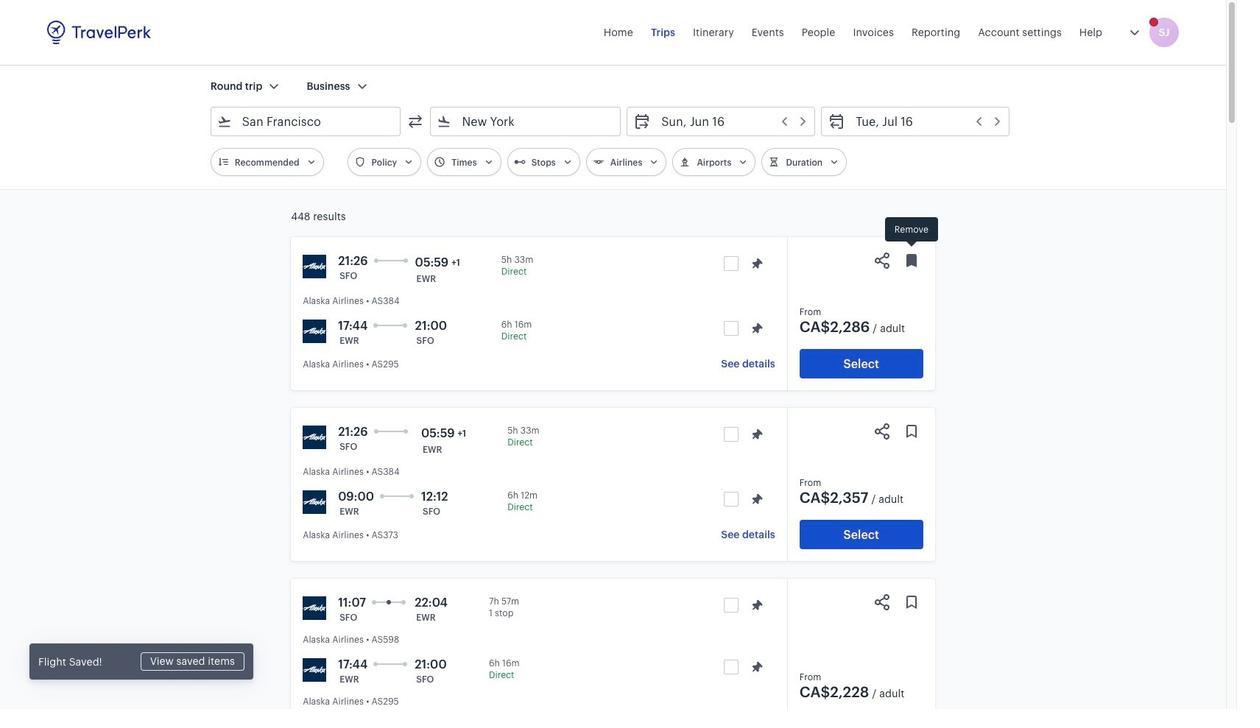 Task type: vqa. For each thing, say whether or not it's contained in the screenshot.
first Alaska Airlines image
yes



Task type: locate. For each thing, give the bounding box(es) containing it.
To search field
[[452, 110, 601, 133]]

1 vertical spatial alaska airlines image
[[303, 491, 326, 514]]

4 alaska airlines image from the top
[[303, 658, 326, 682]]

0 vertical spatial alaska airlines image
[[303, 255, 326, 278]]

alaska airlines image
[[303, 255, 326, 278], [303, 491, 326, 514]]

3 alaska airlines image from the top
[[303, 597, 326, 620]]

2 alaska airlines image from the top
[[303, 491, 326, 514]]

tooltip
[[885, 217, 938, 249]]

alaska airlines image
[[303, 320, 326, 343], [303, 426, 326, 449], [303, 597, 326, 620], [303, 658, 326, 682]]



Task type: describe. For each thing, give the bounding box(es) containing it.
1 alaska airlines image from the top
[[303, 320, 326, 343]]

1 alaska airlines image from the top
[[303, 255, 326, 278]]

2 alaska airlines image from the top
[[303, 426, 326, 449]]

Depart field
[[651, 110, 809, 133]]

From search field
[[232, 110, 381, 133]]

Return field
[[846, 110, 1003, 133]]



